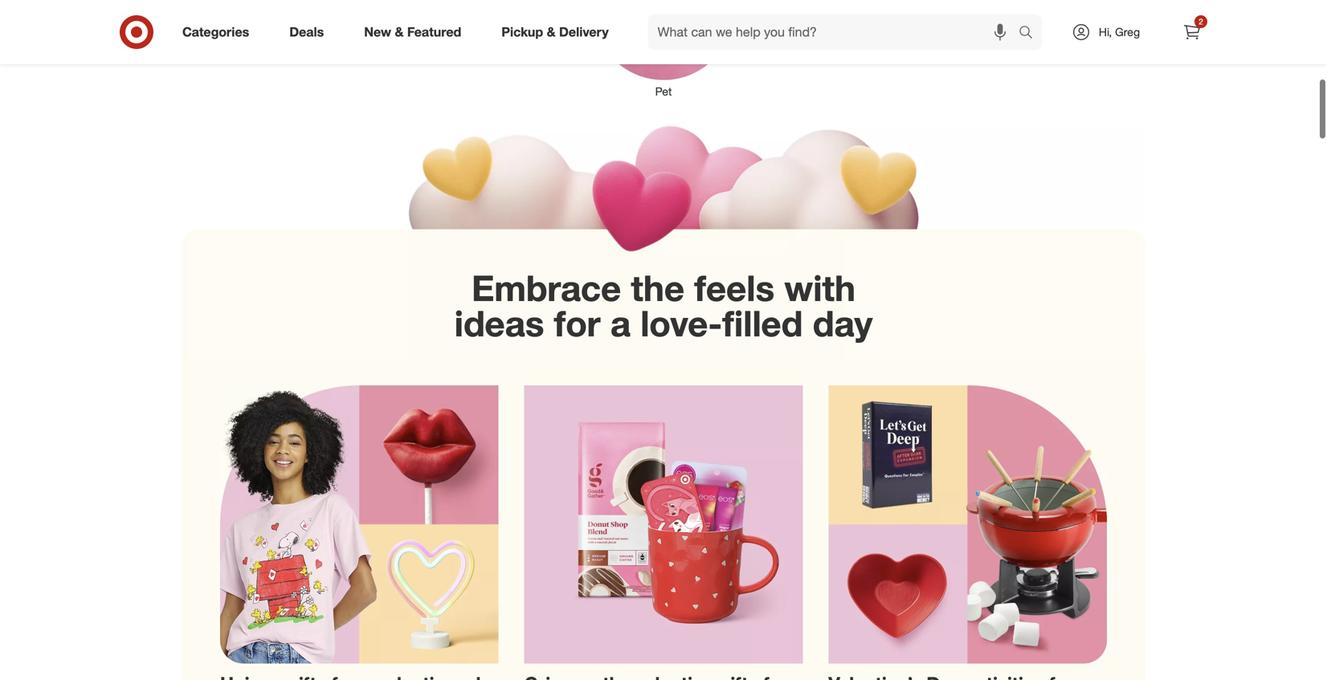 Task type: describe. For each thing, give the bounding box(es) containing it.
search button
[[1012, 14, 1050, 53]]

2 link
[[1175, 14, 1210, 50]]

for
[[554, 302, 601, 345]]

love-
[[641, 302, 723, 345]]

day
[[813, 302, 873, 345]]

feels
[[695, 267, 775, 310]]

hi,
[[1099, 25, 1112, 39]]

filled
[[723, 302, 803, 345]]

new & featured
[[364, 24, 461, 40]]

with
[[785, 267, 856, 310]]

What can we help you find? suggestions appear below search field
[[648, 14, 1023, 50]]

categories link
[[169, 14, 269, 50]]

new & featured link
[[351, 14, 482, 50]]

hi, greg
[[1099, 25, 1140, 39]]

the
[[631, 267, 685, 310]]

ideas
[[455, 302, 544, 345]]

2
[[1199, 16, 1204, 27]]

categories
[[182, 24, 249, 40]]

delivery
[[559, 24, 609, 40]]

pickup
[[502, 24, 543, 40]]

& for new
[[395, 24, 404, 40]]

search
[[1012, 26, 1050, 41]]



Task type: locate. For each thing, give the bounding box(es) containing it.
1 & from the left
[[395, 24, 404, 40]]

featured
[[407, 24, 461, 40]]

embrace the feels with ideas for a love-filled day
[[455, 267, 873, 345]]

a
[[611, 302, 631, 345]]

greg
[[1115, 25, 1140, 39]]

new
[[364, 24, 391, 40]]

& for pickup
[[547, 24, 556, 40]]

&
[[395, 24, 404, 40], [547, 24, 556, 40]]

& right new in the top left of the page
[[395, 24, 404, 40]]

embrace
[[472, 267, 621, 310]]

pet link
[[582, 0, 746, 100]]

1 horizontal spatial &
[[547, 24, 556, 40]]

& right the pickup
[[547, 24, 556, 40]]

pickup & delivery
[[502, 24, 609, 40]]

deals
[[289, 24, 324, 40]]

deals link
[[276, 14, 344, 50]]

pet
[[655, 84, 672, 98]]

pickup & delivery link
[[488, 14, 629, 50]]

2 & from the left
[[547, 24, 556, 40]]

0 horizontal spatial &
[[395, 24, 404, 40]]



Task type: vqa. For each thing, say whether or not it's contained in the screenshot.
Mimosas
no



